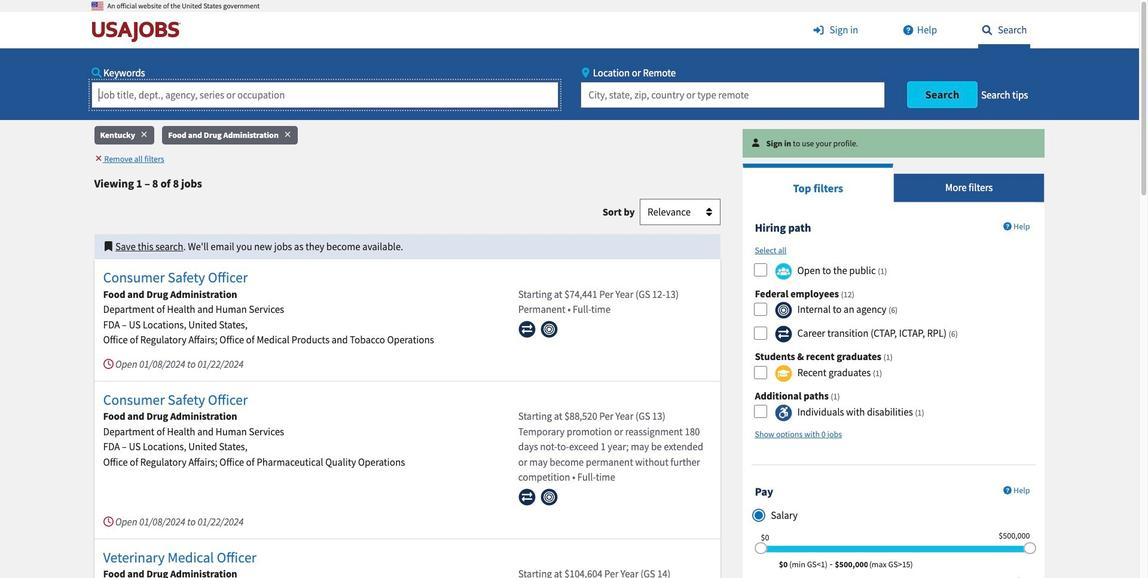 Task type: vqa. For each thing, say whether or not it's contained in the screenshot.
Excepted Service 'icon'
no



Task type: describe. For each thing, give the bounding box(es) containing it.
Job title, dept., agency, series or occupation text field
[[91, 82, 558, 108]]

internal to an agency image
[[775, 302, 792, 320]]

u.s. flag image
[[91, 0, 103, 12]]

City, state, zip, country or type remote text field
[[581, 82, 885, 108]]

header element
[[0, 0, 1139, 120]]



Task type: locate. For each thing, give the bounding box(es) containing it.
None text field
[[755, 560, 788, 571], [835, 560, 868, 571], [755, 560, 788, 571], [835, 560, 868, 571]]

help image
[[899, 25, 917, 35]]

hiring path help image
[[1004, 222, 1012, 231]]

tab list
[[743, 164, 1045, 203]]

main navigation element
[[0, 12, 1139, 120]]

job search image
[[978, 25, 996, 35]]

pay help image
[[1004, 487, 1012, 495]]

individuals with disabilities image
[[775, 405, 792, 422]]

open to the public image
[[775, 263, 792, 280]]

usajobs logo image
[[91, 21, 186, 42]]

recent graduates image
[[775, 365, 792, 383]]

remove all filters image
[[94, 154, 103, 163]]

career transition (ctap, ictap, rpl) image
[[775, 326, 792, 343]]



